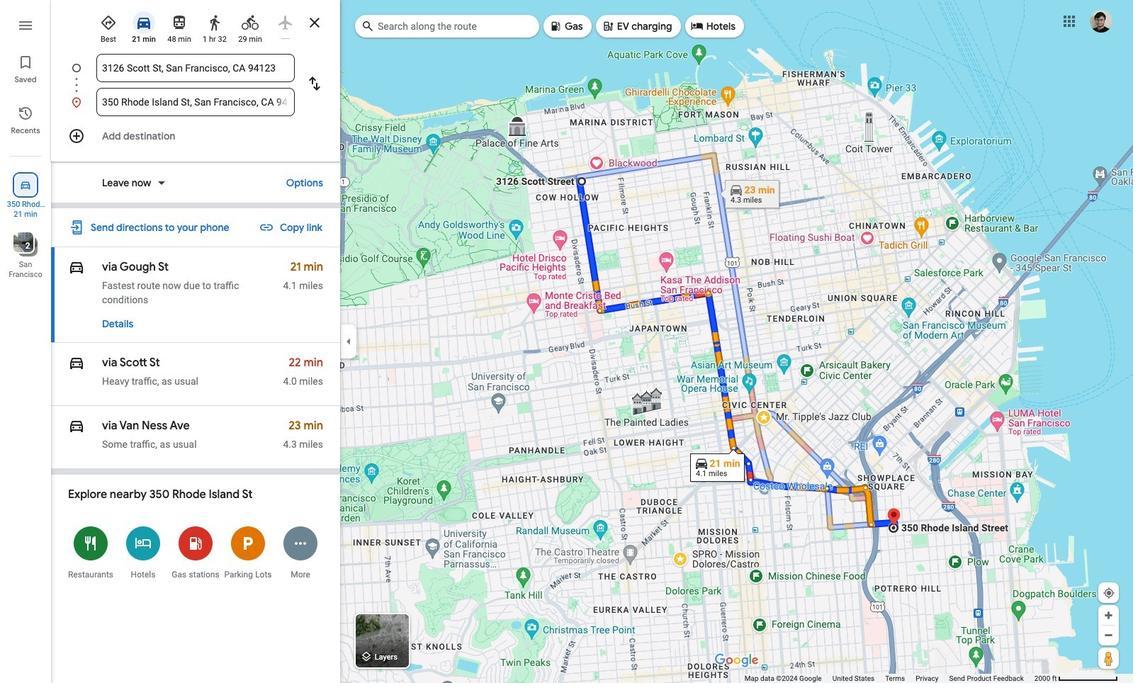 Task type: vqa. For each thing, say whether or not it's contained in the screenshot.
Transit icon
yes



Task type: describe. For each thing, give the bounding box(es) containing it.
list inside google maps element
[[51, 54, 364, 116]]

list item inside list
[[51, 88, 340, 116]]

option inside the directions main content
[[102, 176, 154, 190]]

best travel modes image
[[100, 14, 117, 31]]

2 vertical spatial driving image
[[68, 418, 85, 435]]

zoom out image
[[1104, 630, 1114, 641]]

flights image
[[277, 14, 294, 31]]

none field starting point 3126 scott st, san francisco, ca 94123
[[102, 54, 289, 82]]

1 vertical spatial driving image
[[68, 354, 85, 371]]

none radio walking
[[200, 9, 230, 45]]

1 list item from the top
[[51, 54, 364, 99]]

google maps element
[[0, 0, 1134, 683]]

collapse side panel image
[[341, 334, 357, 349]]

none radio cycling
[[235, 9, 265, 45]]



Task type: locate. For each thing, give the bounding box(es) containing it.
list item down starting point 3126 scott st, san francisco, ca 94123 "field"
[[51, 88, 340, 116]]

0 vertical spatial driving image
[[135, 14, 152, 31]]

Starting point 3126 Scott St, San Francisco, CA 94123 field
[[102, 60, 289, 77]]

list item down walking option
[[51, 54, 364, 99]]

list item
[[51, 54, 364, 99], [51, 88, 340, 116]]

none field down starting point 3126 scott st, san francisco, ca 94123 "field"
[[102, 88, 289, 116]]

1 none radio from the left
[[94, 9, 123, 45]]

driving image
[[135, 14, 152, 31], [68, 354, 85, 371], [68, 418, 85, 435]]

1 vertical spatial none field
[[102, 88, 289, 116]]

None radio
[[129, 9, 159, 45], [164, 9, 194, 45], [200, 9, 230, 45], [235, 9, 265, 45], [129, 9, 159, 45]]

cycling image
[[242, 14, 259, 31]]

option
[[102, 176, 154, 190]]

None radio
[[94, 9, 123, 45], [271, 9, 301, 39]]

show your location image
[[1103, 587, 1116, 600]]

Destination 350 Rhode Island St, San Francisco, CA 94103 field
[[102, 94, 289, 111]]

none field inside list item
[[102, 54, 289, 82]]

show street view coverage image
[[1099, 648, 1119, 669]]

none radio transit
[[164, 9, 194, 45]]

0 vertical spatial none field
[[102, 54, 289, 82]]

2 places element
[[15, 240, 30, 252]]

2 none radio from the left
[[271, 9, 301, 39]]

none radio the flights
[[271, 9, 301, 39]]

1 none field from the top
[[102, 54, 289, 82]]

2 none field from the top
[[102, 88, 289, 116]]

None field
[[102, 54, 289, 82], [102, 88, 289, 116]]

transit image
[[171, 14, 188, 31]]

list
[[0, 0, 51, 683], [51, 54, 364, 116]]

none field up destination 350 rhode island st, san francisco, ca 94103 field
[[102, 54, 289, 82]]

walking image
[[206, 14, 223, 31]]

none radio best travel modes
[[94, 9, 123, 45]]

zoom in image
[[1104, 610, 1114, 621]]

directions main content
[[51, 0, 340, 683]]

2 list item from the top
[[51, 88, 340, 116]]

driving image
[[68, 259, 85, 276]]

google account: rohan bavishi  
(rohan.bavishi95@gmail.com) image
[[1090, 10, 1113, 32]]

0 horizontal spatial none radio
[[94, 9, 123, 45]]

1 horizontal spatial none radio
[[271, 9, 301, 39]]

none field destination 350 rhode island st, san francisco, ca 94103
[[102, 88, 289, 116]]



